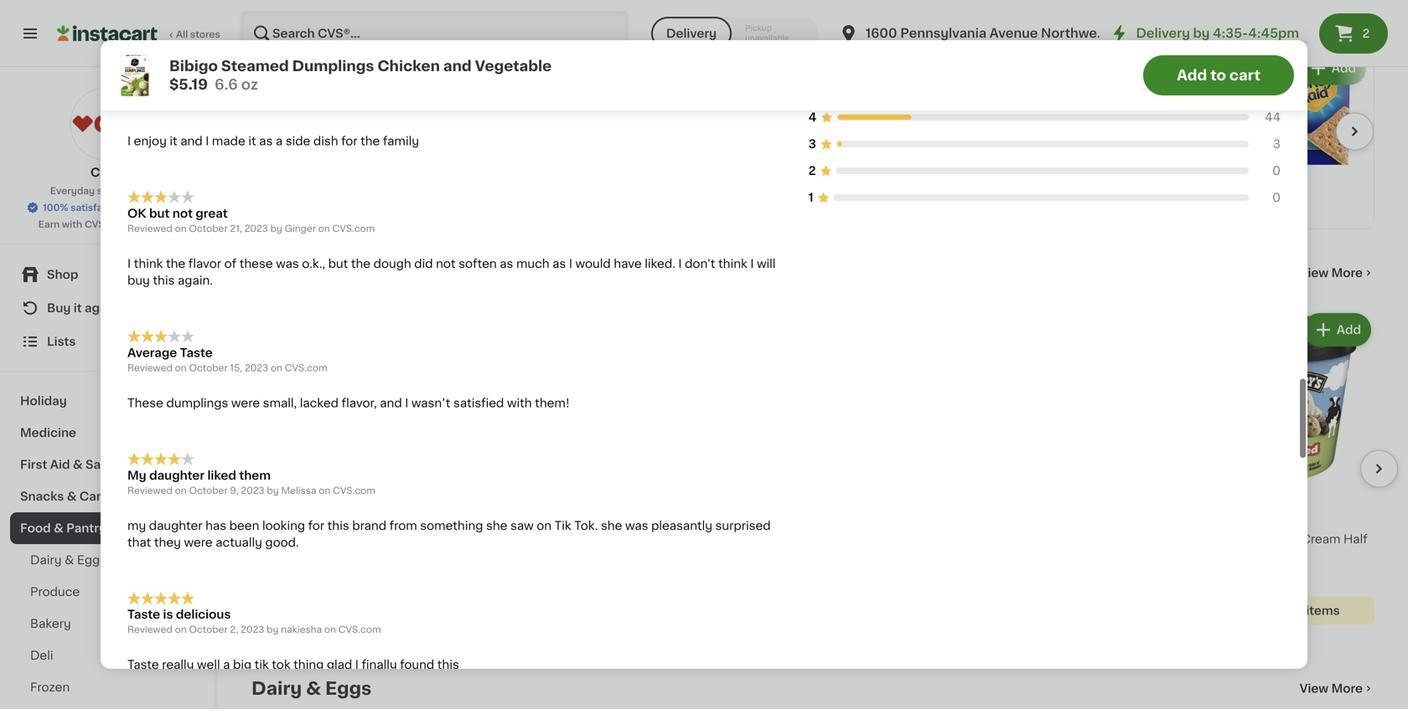 Task type: locate. For each thing, give the bounding box(es) containing it.
daughter inside "my daughter has been looking for this brand from something she saw on tik tok. she was pleasantly surprised that they were actually good."
[[149, 520, 202, 532]]

them
[[239, 470, 271, 482]]

get left "saw"
[[473, 519, 491, 528]]

dumplings down brand
[[348, 534, 412, 545]]

in inside "product" group
[[1179, 172, 1187, 181]]

$ for 7
[[1137, 51, 1143, 60]]

1 horizontal spatial breakfast
[[688, 550, 744, 562]]

1 horizontal spatial with
[[507, 398, 532, 409]]

on inside "my daughter has been looking for this brand from something she saw on tik tok. she was pleasantly surprised that they were actually good."
[[537, 520, 552, 532]]

1 horizontal spatial a
[[276, 135, 283, 147]]

bibigo up $5.19
[[169, 59, 218, 73]]

1 vertical spatial $
[[255, 496, 261, 505]]

1 vertical spatial steamed
[[292, 534, 345, 545]]

store
[[97, 186, 122, 196]]

5 october from the top
[[189, 626, 228, 635]]

2 post from the left
[[630, 534, 657, 545]]

see eligible items down many in stock
[[1147, 196, 1231, 205]]

5
[[261, 495, 273, 512]]

1 vertical spatial not
[[436, 258, 456, 270]]

eligible down many in stock
[[1168, 196, 1202, 205]]

2 get from the left
[[662, 519, 680, 528]]

0 horizontal spatial $
[[255, 496, 261, 505]]

as right much
[[552, 258, 566, 270]]

100% satisfaction guarantee
[[43, 203, 178, 212]]

add to cart button
[[1143, 55, 1294, 96]]

0 horizontal spatial as
[[259, 135, 273, 147]]

0 vertical spatial see eligible items
[[1147, 196, 1231, 205]]

2 up add link
[[1362, 28, 1370, 39]]

add inside "product" group
[[1337, 324, 1361, 336]]

0 horizontal spatial for
[[308, 520, 324, 532]]

by left ginger in the top of the page
[[270, 224, 282, 233]]

free
[[499, 519, 520, 528], [688, 519, 710, 528]]

1 vertical spatial dumplings
[[348, 534, 412, 545]]

not inside i think the flavor of these was o.k., but the dough did not soften as much as i would have liked.  i don't think i will buy this again.
[[436, 258, 456, 270]]

0 horizontal spatial think
[[134, 258, 163, 270]]

taste for is
[[127, 609, 160, 621]]

0 vertical spatial were
[[231, 398, 260, 409]]

2 she from the left
[[601, 520, 622, 532]]

taste for really
[[127, 660, 159, 672]]

stock
[[1190, 172, 1216, 181]]

on down guarantee
[[175, 224, 187, 233]]

2023 right 21,
[[244, 224, 268, 233]]

cocoa
[[718, 534, 757, 545]]

0 horizontal spatial dairy & eggs link
[[10, 545, 204, 577]]

enjoy
[[134, 135, 167, 147]]

& inside ben & jerry's ice cream half baked®
[[1225, 534, 1234, 545]]

breakfast for fruity
[[499, 550, 555, 562]]

dairy & eggs link
[[10, 545, 204, 577], [251, 679, 372, 699]]

bibigo inside bibigo steamed dumplings chicken and vegetable
[[251, 534, 289, 545]]

make little moments magical. link
[[612, 48, 763, 174]]

0 horizontal spatial steamed
[[221, 59, 289, 73]]

2023 inside average taste reviewed on october 15, 2023 on cvs.com
[[245, 364, 268, 373]]

pennsylvania
[[900, 27, 987, 39]]

dumplings
[[292, 59, 374, 73], [348, 534, 412, 545]]

1 horizontal spatial items
[[1306, 605, 1340, 617]]

dish
[[313, 135, 338, 147]]

oz inside "product" group
[[928, 138, 939, 147]]

actually
[[216, 537, 262, 549]]

cvs.com up $4
[[333, 486, 375, 496]]

1 0 from the top
[[1272, 165, 1281, 177]]

by left nakiesha
[[267, 626, 279, 635]]

0 horizontal spatial she
[[486, 520, 507, 532]]

nabisco image
[[612, 48, 642, 78]]

0 vertical spatial 2
[[1362, 28, 1370, 39]]

reviewed down average
[[127, 364, 173, 373]]

see eligible items button for "product" group containing 7
[[1133, 190, 1245, 211]]

1 vertical spatial more
[[1331, 683, 1363, 695]]

were left small,
[[231, 398, 260, 409]]

1 more from the top
[[1331, 267, 1363, 279]]

2023 down best
[[247, 101, 270, 111]]

1 vertical spatial daughter
[[149, 520, 202, 532]]

chicken up the family
[[377, 59, 440, 73]]

0 horizontal spatial dairy
[[30, 555, 62, 567]]

spend $20, save $5
[[1138, 75, 1231, 84]]

daughter inside my daughter liked them reviewed on october 9, 2023 by melissa on cvs.com
[[149, 470, 205, 482]]

ben & jerry's ice cream half baked® button
[[1199, 310, 1375, 594]]

baked®
[[1199, 550, 1243, 562]]

& up "baked®"
[[1225, 534, 1234, 545]]

0 horizontal spatial vegetable
[[328, 550, 387, 562]]

buy for buy 1 get 1 free post pebbles fruity pebbles breakfast cereal, gluten free, kids snacks, small cereal box
[[446, 519, 465, 528]]

dumplings up foods
[[292, 59, 374, 73]]

1 vertical spatial in
[[1179, 172, 1187, 181]]

$ inside $ 7 49
[[1137, 51, 1143, 60]]

items down "stock"
[[1205, 196, 1231, 205]]

product group
[[766, 48, 1002, 194], [1009, 48, 1245, 215], [251, 310, 427, 625], [1199, 310, 1375, 625]]

1 vertical spatial for
[[308, 520, 324, 532]]

surprised
[[715, 520, 771, 532]]

$ left 19
[[255, 496, 261, 505]]

bibigo for bibigo steamed dumplings chicken and vegetable $5.19 6.6 oz
[[169, 59, 218, 73]]

oz inside the bibigo steamed dumplings chicken and vegetable $5.19 6.6 oz
[[241, 78, 258, 92]]

free for cocoa
[[688, 519, 710, 528]]

cvs.com
[[287, 101, 329, 111], [332, 224, 375, 233], [285, 364, 327, 373], [333, 486, 375, 496], [338, 626, 381, 635]]

0 horizontal spatial but
[[149, 208, 170, 220]]

1 horizontal spatial in
[[1179, 172, 1187, 181]]

october down food
[[189, 101, 228, 111]]

1 vertical spatial see
[[1233, 605, 1256, 617]]

delivery inside button
[[666, 28, 717, 39]]

1 vertical spatial save
[[310, 519, 332, 528]]

breakfast inside the buy 1 get 1 free post pebbles cocoa pebbles breakfast cereal
[[688, 550, 744, 562]]

28,
[[230, 101, 244, 111]]

None search field
[[240, 10, 629, 57]]

eggs down the pantry
[[77, 555, 106, 567]]

post inside buy 1 get 1 free post pebbles fruity pebbles breakfast cereal, gluten free, kids snacks, small cereal box
[[441, 534, 468, 545]]

0 vertical spatial view
[[1300, 267, 1329, 279]]

2 view more from the top
[[1300, 683, 1363, 695]]

1 horizontal spatial eligible
[[1259, 605, 1303, 617]]

0 horizontal spatial eligible
[[1168, 196, 1202, 205]]

taste inside taste is delicious reviewed on october 2, 2023 by nakiesha on cvs.com
[[127, 609, 160, 621]]

2023 inside taste is delicious reviewed on october 2, 2023 by nakiesha on cvs.com
[[241, 626, 264, 635]]

something
[[420, 520, 483, 532]]

see eligible items
[[1147, 196, 1231, 205], [1233, 605, 1340, 617]]

food & pantry
[[20, 523, 106, 535]]

2 october from the top
[[189, 224, 228, 233]]

see
[[1147, 196, 1165, 205], [1233, 605, 1256, 617]]

1 vertical spatial was
[[625, 520, 648, 532]]

2023 right 15,
[[245, 364, 268, 373]]

cvs.com up lacked
[[285, 364, 327, 373]]

4 reviewed from the top
[[127, 486, 173, 496]]

this right buy
[[153, 275, 175, 287]]

cvs® logo image
[[70, 87, 144, 161]]

original
[[890, 106, 936, 118]]

post down something
[[441, 534, 468, 545]]

add button inside "product" group
[[1305, 315, 1370, 345]]

was left o.k.,
[[276, 258, 299, 270]]

first aid & safety link
[[10, 449, 204, 481]]

save left $4
[[310, 519, 332, 528]]

on
[[175, 101, 187, 111], [273, 101, 284, 111], [175, 224, 187, 233], [318, 224, 330, 233], [175, 364, 187, 373], [271, 364, 282, 373], [175, 486, 187, 496], [319, 486, 330, 496], [537, 520, 552, 532], [175, 626, 187, 635], [324, 626, 336, 635]]

and inside the bibigo steamed dumplings chicken and vegetable $5.19 6.6 oz
[[443, 59, 472, 73]]

free up free,
[[499, 519, 520, 528]]

0 vertical spatial this
[[153, 275, 175, 287]]

0 vertical spatial oz
[[241, 78, 258, 92]]

free inside the buy 1 get 1 free post pebbles cocoa pebbles breakfast cereal
[[688, 519, 710, 528]]

this inside "my daughter has been looking for this brand from something she saw on tik tok. she was pleasantly surprised that they were actually good."
[[327, 520, 349, 532]]

1 october from the top
[[189, 101, 228, 111]]

buy
[[127, 275, 150, 287]]

buy inside the buy 1 get 1 free post pebbles cocoa pebbles breakfast cereal
[[635, 519, 654, 528]]

2 vertical spatial taste
[[127, 660, 159, 672]]

she right the tok.
[[601, 520, 622, 532]]

save up chocolate
[[1194, 75, 1216, 84]]

in left "stock"
[[1179, 172, 1187, 181]]

dumplings inside bibigo steamed dumplings chicken and vegetable
[[348, 534, 412, 545]]

reviewed down the my
[[127, 486, 173, 496]]

1 vertical spatial view
[[1300, 683, 1329, 695]]

2 3 from the left
[[1273, 138, 1281, 150]]

as
[[259, 135, 273, 147], [500, 258, 513, 270], [552, 258, 566, 270]]

1 get from the left
[[473, 519, 491, 528]]

1 view more from the top
[[1300, 267, 1363, 279]]

on down $5.19
[[175, 101, 187, 111]]

chicken for bibigo steamed dumplings chicken and vegetable $5.19 6.6 oz
[[377, 59, 440, 73]]

6.6
[[215, 78, 238, 92]]

2 horizontal spatial buy
[[635, 519, 654, 528]]

& down 'thing'
[[306, 680, 321, 698]]

2 down 4 at right
[[809, 165, 816, 177]]

1 vertical spatial eligible
[[1259, 605, 1303, 617]]

2023 right 2,
[[241, 626, 264, 635]]

post for post pebbles fruity pebbles breakfast cereal, gluten free, kids snacks, small cereal box
[[441, 534, 468, 545]]

free left surprised
[[688, 519, 710, 528]]

tik
[[255, 660, 269, 672]]

with left them! on the left bottom of the page
[[507, 398, 532, 409]]

ben
[[1199, 534, 1222, 545]]

2023 inside excellent food the best in frozen foods reviewed on october 28, 2023 on cvs.com
[[247, 101, 270, 111]]

0 vertical spatial steamed
[[221, 59, 289, 73]]

ginger
[[285, 224, 316, 233]]

1 view more link from the top
[[1300, 265, 1375, 281]]

small
[[441, 584, 473, 596]]

4:35-
[[1213, 27, 1248, 39]]

see down "baked®"
[[1233, 605, 1256, 617]]

it right made
[[248, 135, 256, 147]]

buy inside buy 1 get 1 free post pebbles fruity pebbles breakfast cereal, gluten free, kids snacks, small cereal box
[[446, 519, 465, 528]]

1 3 from the left
[[809, 138, 816, 150]]

the up again.
[[166, 258, 185, 270]]

2 breakfast from the left
[[688, 550, 744, 562]]

see for see eligible items button for "product" group containing add
[[1233, 605, 1256, 617]]

reviewed inside my daughter liked them reviewed on october 9, 2023 by melissa on cvs.com
[[127, 486, 173, 496]]

0 vertical spatial was
[[276, 258, 299, 270]]

2 reviewed from the top
[[127, 224, 173, 233]]

vegetable inside bibigo steamed dumplings chicken and vegetable
[[328, 550, 387, 562]]

i left will
[[750, 258, 754, 270]]

& left candy
[[67, 491, 77, 503]]

nakiesha
[[281, 626, 322, 635]]

steamed up best
[[221, 59, 289, 73]]

0 vertical spatial see eligible items button
[[1133, 190, 1245, 211]]

bibigo for bibigo steamed dumplings chicken and vegetable
[[251, 534, 289, 545]]

$7.49 element
[[1199, 493, 1375, 514]]

and inside bibigo steamed dumplings chicken and vegetable
[[303, 550, 325, 562]]

on down delicious
[[175, 626, 187, 635]]

1 vertical spatial 2
[[809, 165, 816, 177]]

not
[[172, 208, 193, 220], [436, 258, 456, 270]]

2 0 from the top
[[1272, 192, 1281, 204]]

breakfast
[[499, 550, 555, 562], [688, 550, 744, 562]]

0
[[1272, 165, 1281, 177], [1272, 192, 1281, 204]]

that
[[127, 537, 151, 549]]

think up buy
[[134, 258, 163, 270]]

1 reviewed from the top
[[127, 101, 173, 111]]

0 vertical spatial see
[[1147, 196, 1165, 205]]

0 vertical spatial for
[[341, 135, 357, 147]]

(4.32k)
[[1195, 141, 1229, 151]]

eggs
[[77, 555, 106, 567], [325, 680, 372, 698]]

spend down $ 5 19
[[256, 519, 287, 528]]

i
[[127, 135, 131, 147], [206, 135, 209, 147], [127, 258, 131, 270], [569, 258, 572, 270], [678, 258, 682, 270], [750, 258, 754, 270], [405, 398, 408, 409], [355, 660, 359, 672]]

1 horizontal spatial vegetable
[[475, 59, 552, 73]]

free inside buy 1 get 1 free post pebbles fruity pebbles breakfast cereal, gluten free, kids snacks, small cereal box
[[499, 519, 520, 528]]

steamed inside bibigo steamed dumplings chicken and vegetable
[[292, 534, 345, 545]]

2 view more link from the top
[[1300, 681, 1375, 698]]

items inside item carousel region
[[1306, 605, 1340, 617]]

3 october from the top
[[189, 364, 228, 373]]

was left the pleasantly
[[625, 520, 648, 532]]

see for see eligible items button associated with "product" group containing 7
[[1147, 196, 1165, 205]]

1 she from the left
[[486, 520, 507, 532]]

$ inside $ 5 19
[[255, 496, 261, 505]]

delivery
[[1136, 27, 1190, 39], [666, 28, 717, 39]]

0 vertical spatial $
[[1137, 51, 1143, 60]]

see inside item carousel region
[[1233, 605, 1256, 617]]

everyday
[[50, 186, 95, 196]]

on right nakiesha
[[324, 626, 336, 635]]

were down has at the left of page
[[184, 537, 213, 549]]

i left the don't
[[678, 258, 682, 270]]

ice
[[1280, 534, 1298, 545]]

october inside excellent food the best in frozen foods reviewed on october 28, 2023 on cvs.com
[[189, 101, 228, 111]]

vegetable inside the bibigo steamed dumplings chicken and vegetable $5.19 6.6 oz
[[475, 59, 552, 73]]

the
[[217, 85, 237, 97], [360, 135, 380, 147], [166, 258, 185, 270], [351, 258, 371, 270]]

see eligible items button down many in stock
[[1133, 190, 1245, 211]]

october left 15,
[[189, 364, 228, 373]]

1 vertical spatial see eligible items
[[1233, 605, 1340, 617]]

1 vertical spatial were
[[184, 537, 213, 549]]

by left 4:35-
[[1193, 27, 1210, 39]]

oz right 6.6
[[241, 78, 258, 92]]

1 horizontal spatial bibigo
[[251, 534, 289, 545]]

3 reviewed from the top
[[127, 364, 173, 373]]

taste left is
[[127, 609, 160, 621]]

for inside "my daughter has been looking for this brand from something she saw on tik tok. she was pleasantly surprised that they were actually good."
[[308, 520, 324, 532]]

view for dairy & eggs
[[1300, 683, 1329, 695]]

0 vertical spatial items
[[1205, 196, 1231, 205]]

save for 5
[[310, 519, 332, 528]]

not right did on the top of the page
[[436, 258, 456, 270]]

taste inside average taste reviewed on october 15, 2023 on cvs.com
[[180, 347, 213, 359]]

0 horizontal spatial breakfast
[[499, 550, 555, 562]]

it
[[170, 135, 177, 147], [248, 135, 256, 147], [74, 303, 82, 314]]

0 vertical spatial 0
[[1272, 165, 1281, 177]]

cvs.com up now
[[332, 224, 375, 233]]

i enjoy it and i made it as a side dish for the family
[[127, 135, 419, 147]]

is
[[163, 609, 173, 621]]

by inside taste is delicious reviewed on october 2, 2023 by nakiesha on cvs.com
[[267, 626, 279, 635]]

1 horizontal spatial dairy
[[251, 680, 302, 698]]

1 vertical spatial spend
[[256, 519, 287, 528]]

0 horizontal spatial spend
[[256, 519, 287, 528]]

taste left really
[[127, 660, 159, 672]]

0 vertical spatial dumplings
[[292, 59, 374, 73]]

0 vertical spatial dairy & eggs link
[[10, 545, 204, 577]]

1 horizontal spatial see eligible items
[[1233, 605, 1340, 617]]

cereal down cocoa
[[747, 550, 786, 562]]

cvs.com inside ok but not great reviewed on october 21, 2023 by ginger on cvs.com
[[332, 224, 375, 233]]

3 down 44
[[1273, 138, 1281, 150]]

1 horizontal spatial was
[[625, 520, 648, 532]]

3 down 4 at right
[[809, 138, 816, 150]]

reviewed inside average taste reviewed on october 15, 2023 on cvs.com
[[127, 364, 173, 373]]

0 horizontal spatial a
[[223, 660, 230, 672]]

reviewed inside ok but not great reviewed on october 21, 2023 by ginger on cvs.com
[[127, 224, 173, 233]]

view more link for now
[[1300, 265, 1375, 281]]

family
[[1133, 123, 1172, 135]]

1 horizontal spatial delivery
[[1136, 27, 1190, 39]]

0 for 1
[[1272, 192, 1281, 204]]

4 october from the top
[[189, 486, 228, 496]]

lists
[[47, 336, 76, 348]]

avenue
[[990, 27, 1038, 39]]

steamed inside the bibigo steamed dumplings chicken and vegetable $5.19 6.6 oz
[[221, 59, 289, 73]]

snacks & candy
[[20, 491, 119, 503]]

get inside buy 1 get 1 free post pebbles fruity pebbles breakfast cereal, gluten free, kids snacks, small cereal box
[[473, 519, 491, 528]]

1 horizontal spatial steamed
[[292, 534, 345, 545]]

1 vertical spatial bibigo
[[251, 534, 289, 545]]

earn
[[38, 220, 60, 229]]

buy up gluten
[[446, 519, 465, 528]]

1 vertical spatial eggs
[[325, 680, 372, 698]]

0 vertical spatial with
[[62, 220, 82, 229]]

5 reviewed from the top
[[127, 626, 173, 635]]

she left "saw"
[[486, 520, 507, 532]]

0 vertical spatial not
[[172, 208, 193, 220]]

view more link for eggs
[[1300, 681, 1375, 698]]

eligible inside item carousel region
[[1259, 605, 1303, 617]]

0 horizontal spatial get
[[473, 519, 491, 528]]

0 horizontal spatial oz
[[241, 78, 258, 92]]

dairy & eggs down food & pantry
[[30, 555, 106, 567]]

spend inside item carousel region
[[256, 519, 287, 528]]

eggs down glad
[[325, 680, 372, 698]]

buy right the tok.
[[635, 519, 654, 528]]

(122)
[[952, 125, 975, 134]]

chicken inside the bibigo steamed dumplings chicken and vegetable $5.19 6.6 oz
[[377, 59, 440, 73]]

much
[[516, 258, 549, 270]]

daughter right the my
[[149, 470, 205, 482]]

0 horizontal spatial see
[[1147, 196, 1165, 205]]

1 vertical spatial taste
[[127, 609, 160, 621]]

wasn't
[[411, 398, 450, 409]]

0 horizontal spatial see eligible items
[[1147, 196, 1231, 205]]

post
[[441, 534, 468, 545], [630, 534, 657, 545]]

she
[[486, 520, 507, 532], [601, 520, 622, 532]]

1 horizontal spatial cereal
[[747, 550, 786, 562]]

breakfast inside buy 1 get 1 free post pebbles fruity pebbles breakfast cereal, gluten free, kids snacks, small cereal box
[[499, 550, 555, 562]]

it right enjoy
[[170, 135, 177, 147]]

little
[[656, 91, 691, 105]]

post for post pebbles cocoa pebbles breakfast cereal
[[630, 534, 657, 545]]

1 vertical spatial chicken
[[251, 550, 300, 562]]

as left much
[[500, 258, 513, 270]]

2 view from the top
[[1300, 683, 1329, 695]]

1 vertical spatial a
[[223, 660, 230, 672]]

1 horizontal spatial eggs
[[325, 680, 372, 698]]

steamed for bibigo steamed dumplings chicken and vegetable $5.19 6.6 oz
[[221, 59, 289, 73]]

spend for 5
[[256, 519, 287, 528]]

1 free from the left
[[499, 519, 520, 528]]

$5
[[1219, 75, 1231, 84]]

1 post from the left
[[441, 534, 468, 545]]

post inside the buy 1 get 1 free post pebbles cocoa pebbles breakfast cereal
[[630, 534, 657, 545]]

in right best
[[270, 85, 281, 97]]

1 horizontal spatial post
[[630, 534, 657, 545]]

october down delicious
[[189, 626, 228, 635]]

1 horizontal spatial see
[[1233, 605, 1256, 617]]

1 horizontal spatial oz
[[928, 138, 939, 147]]

1 breakfast from the left
[[499, 550, 555, 562]]

items for see eligible items button for "product" group containing add
[[1306, 605, 1340, 617]]

4:45pm
[[1248, 27, 1299, 39]]

this inside i think the flavor of these was o.k., but the dough did not soften as much as i would have liked.  i don't think i will buy this again.
[[153, 275, 175, 287]]

ritz fresh stacks original crackers
[[890, 89, 991, 118]]

breakfast down cocoa
[[688, 550, 744, 562]]

0 horizontal spatial were
[[184, 537, 213, 549]]

bibigo down looking
[[251, 534, 289, 545]]

many
[[1150, 172, 1176, 181]]

buy up lists
[[47, 303, 71, 314]]

0 horizontal spatial eggs
[[77, 555, 106, 567]]

october down liked
[[189, 486, 228, 496]]

reviewed down is
[[127, 626, 173, 635]]

taste
[[180, 347, 213, 359], [127, 609, 160, 621], [127, 660, 159, 672]]

on sale now link
[[251, 263, 369, 283]]

cvs.com inside my daughter liked them reviewed on october 9, 2023 by melissa on cvs.com
[[333, 486, 375, 496]]

eligible down ben & jerry's ice cream half baked®
[[1259, 605, 1303, 617]]

see down 'many'
[[1147, 196, 1165, 205]]

in inside excellent food the best in frozen foods reviewed on october 28, 2023 on cvs.com
[[270, 85, 281, 97]]

1 vertical spatial add button
[[1305, 315, 1370, 345]]

1 horizontal spatial this
[[327, 520, 349, 532]]

first
[[20, 459, 47, 471]]

them!
[[535, 398, 570, 409]]

i left would
[[569, 258, 572, 270]]

1 horizontal spatial think
[[718, 258, 747, 270]]

see eligible items button for "product" group containing add
[[1199, 597, 1375, 625]]

0 horizontal spatial delivery
[[666, 28, 717, 39]]

daughter for my
[[149, 470, 205, 482]]

see eligible items button
[[1133, 190, 1245, 211], [1199, 597, 1375, 625]]

post down the pleasantly
[[630, 534, 657, 545]]

see eligible items down ben & jerry's ice cream half baked®
[[1233, 605, 1340, 617]]

2 free from the left
[[688, 519, 710, 528]]

1 vertical spatial oz
[[928, 138, 939, 147]]

a left side
[[276, 135, 283, 147]]

1 horizontal spatial get
[[662, 519, 680, 528]]

these
[[127, 398, 163, 409]]

vegetable for bibigo steamed dumplings chicken and vegetable
[[328, 550, 387, 562]]

cvs.com down frozen
[[287, 101, 329, 111]]

$4
[[335, 519, 347, 528]]

0 horizontal spatial was
[[276, 258, 299, 270]]

bibigo inside the bibigo steamed dumplings chicken and vegetable $5.19 6.6 oz
[[169, 59, 218, 73]]

0 vertical spatial in
[[270, 85, 281, 97]]

1 vertical spatial view more link
[[1300, 681, 1375, 698]]

2 think from the left
[[718, 258, 747, 270]]

box
[[517, 584, 540, 596]]

2 more from the top
[[1331, 683, 1363, 695]]

$ 5 19
[[255, 495, 285, 512]]

oz
[[241, 78, 258, 92], [928, 138, 939, 147]]

1 view from the top
[[1300, 267, 1329, 279]]

by
[[1193, 27, 1210, 39], [270, 224, 282, 233], [267, 486, 279, 496], [267, 626, 279, 635]]

get inside the buy 1 get 1 free post pebbles cocoa pebbles breakfast cereal
[[662, 519, 680, 528]]

steamed down spend $15, save $4
[[292, 534, 345, 545]]

but right o.k.,
[[328, 258, 348, 270]]

see eligible items inside item carousel region
[[1233, 605, 1340, 617]]

cvs® down satisfaction
[[85, 220, 110, 229]]

0 vertical spatial chicken
[[377, 59, 440, 73]]

save inside item carousel region
[[310, 519, 332, 528]]

free for fruity
[[499, 519, 520, 528]]

0 vertical spatial view more
[[1300, 267, 1363, 279]]

1 horizontal spatial $
[[1137, 51, 1143, 60]]

get left surprised
[[662, 519, 680, 528]]

a left big
[[223, 660, 230, 672]]

snacks,
[[544, 567, 590, 579]]

dumplings inside the bibigo steamed dumplings chicken and vegetable $5.19 6.6 oz
[[292, 59, 374, 73]]

buy for buy it again
[[47, 303, 71, 314]]

product group containing ritz fresh stacks original crackers
[[766, 48, 1002, 194]]

chicken inside bibigo steamed dumplings chicken and vegetable
[[251, 550, 300, 562]]

0 horizontal spatial 2
[[809, 165, 816, 177]]



Task type: describe. For each thing, give the bounding box(es) containing it.
make little moments magical.
[[612, 91, 751, 123]]

delivery for delivery by 4:35-4:45pm
[[1136, 27, 1190, 39]]

on sale now
[[251, 264, 369, 282]]

steamed for bibigo steamed dumplings chicken and vegetable
[[292, 534, 345, 545]]

on
[[251, 264, 279, 282]]

100%
[[43, 203, 68, 212]]

x
[[899, 138, 904, 147]]

has
[[205, 520, 226, 532]]

get for post pebbles fruity pebbles breakfast cereal, gluten free, kids snacks, small cereal box
[[473, 519, 491, 528]]

2 inside "button"
[[1362, 28, 1370, 39]]

spend for 7
[[1138, 75, 1169, 84]]

view for on sale now
[[1300, 267, 1329, 279]]

found
[[400, 660, 434, 672]]

eligible for see eligible items button for "product" group containing add
[[1259, 605, 1303, 617]]

cart
[[1230, 68, 1261, 83]]

on down average
[[175, 364, 187, 373]]

2023 inside ok but not great reviewed on october 21, 2023 by ginger on cvs.com
[[244, 224, 268, 233]]

product group containing 5
[[251, 310, 427, 625]]

15,
[[230, 364, 242, 373]]

frozen
[[30, 682, 70, 694]]

satisfied
[[453, 398, 504, 409]]

these dumplings were small, lacked flavor, and i wasn't satisfied with them!
[[127, 398, 570, 409]]

by inside my daughter liked them reviewed on october 9, 2023 by melissa on cvs.com
[[267, 486, 279, 496]]

dairy & eggs link for produce link
[[10, 545, 204, 577]]

on right ginger in the top of the page
[[318, 224, 330, 233]]

cvs.com inside excellent food the best in frozen foods reviewed on october 28, 2023 on cvs.com
[[287, 101, 329, 111]]

reviewed inside taste is delicious reviewed on october 2, 2023 by nakiesha on cvs.com
[[127, 626, 173, 635]]

candy
[[79, 491, 119, 503]]

cereal inside buy 1 get 1 free post pebbles fruity pebbles breakfast cereal, gluten free, kids snacks, small cereal box
[[476, 584, 514, 596]]

oreo
[[1133, 89, 1163, 101]]

bibigo steamed dumplings chicken and vegetable $5.19 6.6 oz
[[169, 59, 552, 92]]

october inside taste is delicious reviewed on october 2, 2023 by nakiesha on cvs.com
[[189, 626, 228, 635]]

october inside ok but not great reviewed on october 21, 2023 by ginger on cvs.com
[[189, 224, 228, 233]]

my
[[127, 470, 146, 482]]

earn with cvs® extracare® link
[[38, 218, 175, 231]]

produce link
[[10, 577, 204, 608]]

$ for 5
[[255, 496, 261, 505]]

cvs.com inside average taste reviewed on october 15, 2023 on cvs.com
[[285, 364, 327, 373]]

0 horizontal spatial it
[[74, 303, 82, 314]]

chocolate
[[1166, 89, 1227, 101]]

cream
[[1301, 534, 1341, 545]]

don't
[[685, 258, 715, 270]]

glad
[[327, 660, 352, 672]]

more for dairy & eggs
[[1331, 683, 1363, 695]]

made
[[212, 135, 245, 147]]

1 horizontal spatial dairy & eggs
[[251, 680, 372, 698]]

were inside "my daughter has been looking for this brand from something she saw on tik tok. she was pleasantly surprised that they were actually good."
[[184, 537, 213, 549]]

eligible for see eligible items button associated with "product" group containing 7
[[1168, 196, 1202, 205]]

delicious
[[176, 609, 231, 621]]

more for on sale now
[[1331, 267, 1363, 279]]

see eligible items for see eligible items button for "product" group containing add
[[1233, 605, 1340, 617]]

to
[[1211, 68, 1226, 83]]

frozen
[[284, 85, 323, 97]]

tik
[[555, 520, 571, 532]]

on down frozen
[[273, 101, 284, 111]]

was inside "my daughter has been looking for this brand from something she saw on tik tok. she was pleasantly surprised that they were actually good."
[[625, 520, 648, 532]]

product group containing add
[[1199, 310, 1375, 625]]

average taste reviewed on october 15, 2023 on cvs.com
[[127, 347, 327, 373]]

produce
[[30, 587, 80, 598]]

21,
[[230, 224, 242, 233]]

family
[[383, 135, 419, 147]]

cereal,
[[558, 550, 599, 562]]

0 vertical spatial add button
[[1300, 53, 1365, 84]]

been
[[229, 520, 259, 532]]

buy it again link
[[10, 292, 204, 325]]

daughter for my
[[149, 520, 202, 532]]

sale
[[283, 264, 323, 282]]

shop
[[47, 269, 78, 281]]

breakfast for cocoa
[[688, 550, 744, 562]]

1 vertical spatial with
[[507, 398, 532, 409]]

product group containing 7
[[1009, 48, 1245, 215]]

cereal inside the buy 1 get 1 free post pebbles cocoa pebbles breakfast cereal
[[747, 550, 786, 562]]

9,
[[230, 486, 239, 496]]

vegetable for bibigo steamed dumplings chicken and vegetable $5.19 6.6 oz
[[475, 59, 552, 73]]

will
[[757, 258, 776, 270]]

delivery for delivery
[[666, 28, 717, 39]]

i left made
[[206, 135, 209, 147]]

$15,
[[289, 519, 308, 528]]

bibigo steamed dumplings chicken and vegetable
[[251, 534, 412, 562]]

44
[[1265, 112, 1281, 123]]

& down food & pantry
[[65, 555, 74, 567]]

the left dough
[[351, 258, 371, 270]]

crackers
[[939, 106, 991, 118]]

1 up gluten
[[467, 519, 471, 528]]

food & pantry link
[[10, 513, 204, 545]]

2 horizontal spatial it
[[248, 135, 256, 147]]

on left 9,
[[175, 486, 187, 496]]

1 left surprised
[[682, 519, 686, 528]]

many in stock
[[1150, 172, 1216, 181]]

pleasantly
[[651, 520, 712, 532]]

2 horizontal spatial this
[[437, 660, 459, 672]]

guarantee
[[129, 203, 178, 212]]

1 vertical spatial cvs®
[[85, 220, 110, 229]]

they
[[154, 537, 181, 549]]

spend $15, save $4
[[256, 519, 347, 528]]

nabisco holiday image
[[252, 34, 598, 229]]

add inside button
[[1177, 68, 1207, 83]]

stores
[[190, 30, 220, 39]]

i right glad
[[355, 660, 359, 672]]

1 think from the left
[[134, 258, 163, 270]]

lists link
[[10, 325, 204, 359]]

dairy & eggs link for view more link corresponding to eggs
[[251, 679, 372, 699]]

delivery by 4:35-4:45pm link
[[1109, 23, 1299, 44]]

of
[[224, 258, 236, 270]]

items for see eligible items button associated with "product" group containing 7
[[1205, 196, 1231, 205]]

well
[[197, 660, 220, 672]]

taste really well a big tik tok thing glad i finally found this
[[127, 660, 459, 672]]

$ 7 49
[[1137, 50, 1168, 68]]

0 vertical spatial eggs
[[77, 555, 106, 567]]

october inside average taste reviewed on october 15, 2023 on cvs.com
[[189, 364, 228, 373]]

liked.
[[645, 258, 675, 270]]

save for 7
[[1194, 75, 1216, 84]]

gluten
[[441, 567, 480, 579]]

october inside my daughter liked them reviewed on october 9, 2023 by melissa on cvs.com
[[189, 486, 228, 496]]

4
[[809, 112, 817, 123]]

chicken for bibigo steamed dumplings chicken and vegetable
[[251, 550, 300, 562]]

i left wasn't
[[405, 398, 408, 409]]

2 horizontal spatial as
[[552, 258, 566, 270]]

snacks & candy link
[[10, 481, 204, 513]]

buy it again
[[47, 303, 118, 314]]

1 down 4 at right
[[809, 192, 814, 204]]

see eligible items for see eligible items button associated with "product" group containing 7
[[1147, 196, 1231, 205]]

free,
[[483, 567, 512, 579]]

reviewed inside excellent food the best in frozen foods reviewed on october 28, 2023 on cvs.com
[[127, 101, 173, 111]]

the inside excellent food the best in frozen foods reviewed on october 28, 2023 on cvs.com
[[217, 85, 237, 97]]

1 vertical spatial dairy
[[251, 680, 302, 698]]

good.
[[265, 537, 299, 549]]

get for post pebbles cocoa pebbles breakfast cereal
[[662, 519, 680, 528]]

2023 inside my daughter liked them reviewed on october 9, 2023 by melissa on cvs.com
[[241, 486, 265, 496]]

dumplings for bibigo steamed dumplings chicken and vegetable $5.19 6.6 oz
[[292, 59, 374, 73]]

& right the food at the bottom
[[54, 523, 63, 535]]

safety
[[85, 459, 125, 471]]

0 vertical spatial cvs®
[[91, 167, 123, 179]]

would
[[575, 258, 611, 270]]

saw
[[510, 520, 534, 532]]

flavor,
[[342, 398, 377, 409]]

soften
[[459, 258, 497, 270]]

all
[[176, 30, 188, 39]]

but inside i think the flavor of these was o.k., but the dough did not soften as much as i would have liked.  i don't think i will buy this again.
[[328, 258, 348, 270]]

best
[[240, 85, 267, 97]]

1 left "saw"
[[493, 519, 497, 528]]

by inside ok but not great reviewed on october 21, 2023 by ginger on cvs.com
[[270, 224, 282, 233]]

again
[[85, 303, 118, 314]]

0 horizontal spatial dairy & eggs
[[30, 555, 106, 567]]

holiday
[[20, 396, 67, 407]]

on up small,
[[271, 364, 282, 373]]

1 horizontal spatial as
[[500, 258, 513, 270]]

service type group
[[651, 17, 819, 50]]

ok but not great reviewed on october 21, 2023 by ginger on cvs.com
[[127, 208, 375, 233]]

i think the flavor of these was o.k., but the dough did not soften as much as i would have liked.  i don't think i will buy this again.
[[127, 258, 776, 287]]

instacart logo image
[[57, 23, 158, 44]]

but inside ok but not great reviewed on october 21, 2023 by ginger on cvs.com
[[149, 208, 170, 220]]

on right melissa at the bottom left of the page
[[319, 486, 330, 496]]

dumplings for bibigo steamed dumplings chicken and vegetable
[[348, 534, 412, 545]]

ritz
[[890, 89, 913, 101]]

buy for buy 1 get 1 free post pebbles cocoa pebbles breakfast cereal
[[635, 519, 654, 528]]

jerry's
[[1237, 534, 1277, 545]]

side
[[286, 135, 310, 147]]

food
[[186, 85, 214, 97]]

1 right the tok.
[[656, 519, 660, 528]]

delivery button
[[651, 17, 732, 50]]

sandwich
[[1133, 106, 1191, 118]]

view more for on sale now
[[1300, 267, 1363, 279]]

was inside i think the flavor of these was o.k., but the dough did not soften as much as i would have liked.  i don't think i will buy this again.
[[276, 258, 299, 270]]

1 horizontal spatial were
[[231, 398, 260, 409]]

& right aid
[[73, 459, 83, 471]]

0 for 2
[[1272, 165, 1281, 177]]

view more for dairy & eggs
[[1300, 683, 1363, 695]]

1 horizontal spatial it
[[170, 135, 177, 147]]

the left the family
[[360, 135, 380, 147]]

stacks
[[951, 89, 991, 101]]

northwest
[[1041, 27, 1110, 39]]

cvs.com inside taste is delicious reviewed on october 2, 2023 by nakiesha on cvs.com
[[338, 626, 381, 635]]

i up buy
[[127, 258, 131, 270]]

item carousel region
[[251, 303, 1398, 652]]

first aid & safety
[[20, 459, 125, 471]]

holiday link
[[10, 386, 204, 417]]

i left enjoy
[[127, 135, 131, 147]]

not inside ok but not great reviewed on october 21, 2023 by ginger on cvs.com
[[172, 208, 193, 220]]

8
[[890, 138, 896, 147]]



Task type: vqa. For each thing, say whether or not it's contained in the screenshot.
Dumplings for Bibigo Steamed Dumplings Chicken and Vegetable $5.19 6.6 oz
yes



